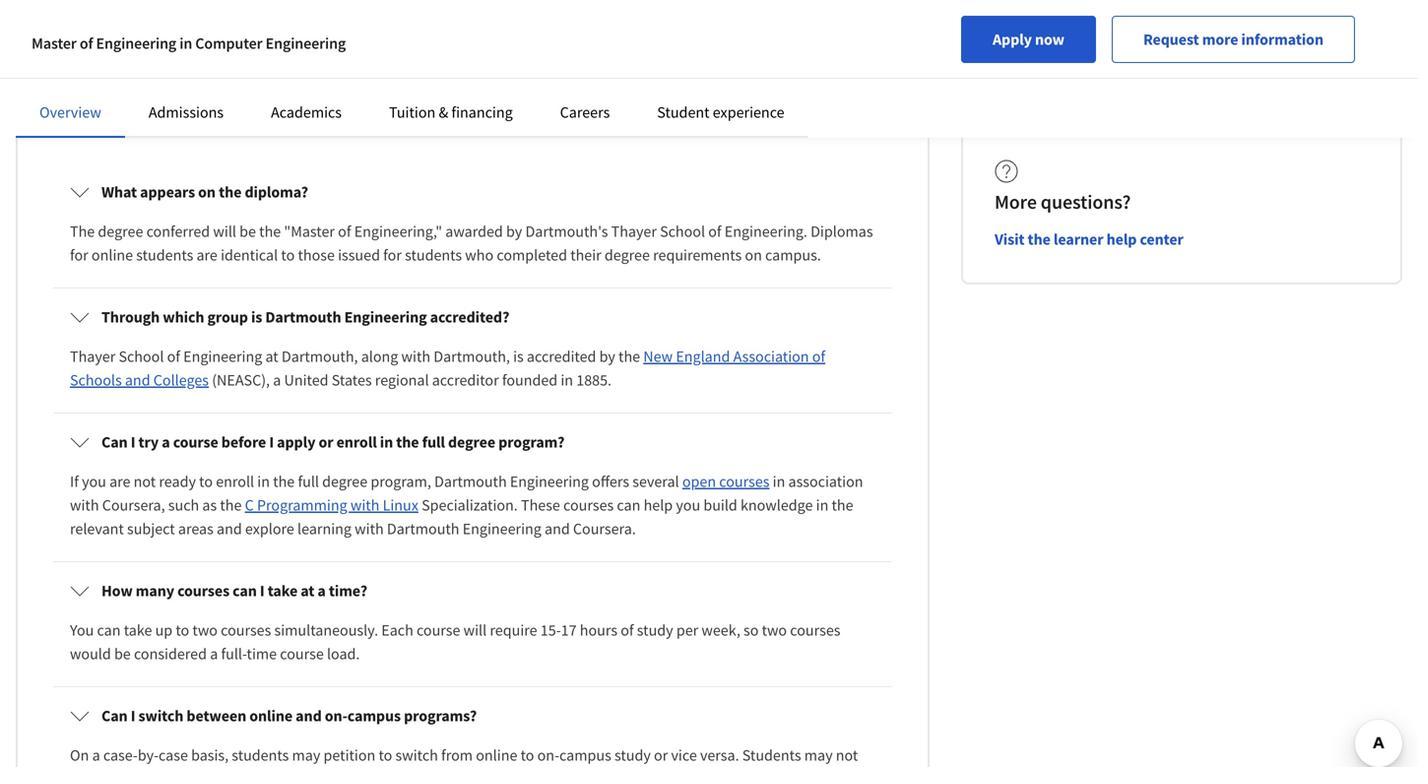 Task type: describe. For each thing, give the bounding box(es) containing it.
2 horizontal spatial course
[[417, 621, 461, 640]]

require
[[490, 621, 538, 640]]

appears
[[140, 182, 195, 202]]

will inside the degree conferred will be the "master of engineering," awarded by dartmouth's thayer school of engineering. diplomas for online students are identical to those issued for students who completed their degree requirements on campus.
[[213, 222, 236, 241]]

tuition
[[389, 102, 436, 122]]

many
[[136, 581, 174, 601]]

coursera,
[[102, 496, 165, 515]]

colleges
[[153, 370, 209, 390]]

association
[[789, 472, 864, 492]]

courses inside dropdown button
[[177, 581, 230, 601]]

petition
[[324, 746, 376, 766]]

engineering.
[[725, 222, 808, 241]]

of up "requirements"
[[709, 222, 722, 241]]

and inside the "new england association of schools and colleges"
[[125, 370, 150, 390]]

courses up full- at the bottom left of the page
[[221, 621, 271, 640]]

you inside specialization. these courses can help you build knowledge in the relevant subject areas and explore learning with dartmouth engineering and coursera.
[[676, 496, 701, 515]]

tuition & financing
[[389, 102, 513, 122]]

programming
[[257, 496, 347, 515]]

and down as
[[217, 519, 242, 539]]

apply
[[277, 433, 316, 452]]

by-
[[138, 746, 159, 766]]

1 two from the left
[[193, 621, 218, 640]]

offers
[[592, 472, 630, 492]]

their
[[571, 245, 602, 265]]

the up the programming in the left of the page
[[273, 472, 295, 492]]

relevant
[[70, 519, 124, 539]]

careers link
[[560, 102, 610, 122]]

explore
[[245, 519, 294, 539]]

those
[[298, 245, 335, 265]]

open
[[683, 472, 716, 492]]

0 horizontal spatial are
[[109, 472, 131, 492]]

thayer inside the degree conferred will be the "master of engineering," awarded by dartmouth's thayer school of engineering. diplomas for online students are identical to those issued for students who completed their degree requirements on campus.
[[612, 222, 657, 241]]

learner
[[1054, 230, 1104, 249]]

diploma?
[[245, 182, 308, 202]]

of up 'colleges'
[[167, 347, 180, 367]]

accredited
[[527, 347, 597, 367]]

how many courses can i take at a time?
[[101, 581, 368, 601]]

list containing what appears on the diploma?
[[49, 160, 897, 768]]

knowledge
[[741, 496, 813, 515]]

what appears on the diploma? button
[[54, 165, 892, 220]]

0 horizontal spatial thayer
[[70, 347, 116, 367]]

a inside dropdown button
[[318, 581, 326, 601]]

on
[[70, 746, 89, 766]]

be inside the degree conferred will be the "master of engineering," awarded by dartmouth's thayer school of engineering. diplomas for online students are identical to those issued for students who completed their degree requirements on campus.
[[240, 222, 256, 241]]

switch inside can i switch between online and on-campus programs? dropdown button
[[138, 706, 184, 726]]

questions?
[[1041, 190, 1131, 214]]

along
[[361, 347, 398, 367]]

and down these
[[545, 519, 570, 539]]

center
[[1140, 230, 1184, 249]]

linux
[[383, 496, 419, 515]]

1 vertical spatial dartmouth
[[435, 472, 507, 492]]

engineering up (neasc),
[[183, 347, 262, 367]]

considered
[[134, 644, 207, 664]]

england
[[676, 347, 730, 367]]

can i try a course before i apply or enroll in the full degree program?
[[101, 433, 565, 452]]

new england association of schools and colleges
[[70, 347, 826, 390]]

more questions?
[[995, 190, 1131, 214]]

simultaneously.
[[274, 621, 378, 640]]

new england association of schools and colleges link
[[70, 347, 826, 390]]

case-
[[103, 746, 138, 766]]

accredited?
[[430, 307, 510, 327]]

engineering,"
[[354, 222, 442, 241]]

i up case-
[[131, 706, 135, 726]]

apply now
[[993, 30, 1065, 49]]

several
[[633, 472, 679, 492]]

admissions
[[149, 102, 224, 122]]

and inside can i switch between online and on-campus programs? dropdown button
[[296, 706, 322, 726]]

on a case-by-case basis, students may petition to switch from online to on-campus study or vice versa. students may not
[[70, 746, 859, 768]]

specialization.
[[422, 496, 518, 515]]

i down explore
[[260, 581, 265, 601]]

from
[[441, 746, 473, 766]]

on inside the degree conferred will be the "master of engineering," awarded by dartmouth's thayer school of engineering. diplomas for online students are identical to those issued for students who completed their degree requirements on campus.
[[745, 245, 762, 265]]

0 horizontal spatial enroll
[[216, 472, 254, 492]]

i left apply
[[269, 433, 274, 452]]

of up the issued
[[338, 222, 351, 241]]

would
[[70, 644, 111, 664]]

accreditor
[[432, 370, 499, 390]]

degree right their
[[605, 245, 650, 265]]

students inside on a case-by-case basis, students may petition to switch from online to on-campus study or vice versa. students may not
[[232, 746, 289, 766]]

courses up build
[[720, 472, 770, 492]]

frequently asked questions
[[16, 68, 339, 102]]

engineering inside dropdown button
[[344, 307, 427, 327]]

in inside in association with coursera, such as the
[[773, 472, 786, 492]]

student experience link
[[657, 102, 785, 122]]

specialization. these courses can help you build knowledge in the relevant subject areas and explore learning with dartmouth engineering and coursera.
[[70, 496, 854, 539]]

tuition & financing link
[[389, 102, 513, 122]]

case
[[159, 746, 188, 766]]

1885.
[[577, 370, 612, 390]]

degree right the
[[98, 222, 143, 241]]

campus.
[[766, 245, 822, 265]]

can for i
[[233, 581, 257, 601]]

request more information button
[[1112, 16, 1356, 63]]

the right visit
[[1028, 230, 1051, 249]]

founded
[[502, 370, 558, 390]]

enroll inside can i try a course before i apply or enroll in the full degree program? "dropdown button"
[[337, 433, 377, 452]]

careers
[[560, 102, 610, 122]]

on- inside dropdown button
[[325, 706, 348, 726]]

is inside dropdown button
[[251, 307, 262, 327]]

with up (neasc), a united states regional accreditor founded in 1885.
[[402, 347, 431, 367]]

between
[[187, 706, 246, 726]]

a inside you can take up to two courses simultaneously. each course will require 15-17 hours of study per week, so two courses would be considered a full-time course load.
[[210, 644, 218, 664]]

per
[[677, 621, 699, 640]]

1 dartmouth, from the left
[[282, 347, 358, 367]]

information
[[1242, 30, 1324, 49]]

questions
[[224, 68, 339, 102]]

be inside you can take up to two courses simultaneously. each course will require 15-17 hours of study per week, so two courses would be considered a full-time course load.
[[114, 644, 131, 664]]

engineering up these
[[510, 472, 589, 492]]

dartmouth inside specialization. these courses can help you build knowledge in the relevant subject areas and explore learning with dartmouth engineering and coursera.
[[387, 519, 460, 539]]

can i switch between online and on-campus programs?
[[101, 706, 477, 726]]

degree inside can i try a course before i apply or enroll in the full degree program? "dropdown button"
[[448, 433, 496, 452]]

learning
[[298, 519, 352, 539]]

of inside you can take up to two courses simultaneously. each course will require 15-17 hours of study per week, so two courses would be considered a full-time course load.
[[621, 621, 634, 640]]

c programming with linux link
[[245, 496, 419, 515]]

up
[[155, 621, 173, 640]]

&
[[439, 102, 449, 122]]

c programming with linux
[[245, 496, 419, 515]]

engineering inside specialization. these courses can help you build knowledge in the relevant subject areas and explore learning with dartmouth engineering and coursera.
[[463, 519, 542, 539]]

study for of
[[637, 621, 674, 640]]

the inside dropdown button
[[219, 182, 242, 202]]

are inside the degree conferred will be the "master of engineering," awarded by dartmouth's thayer school of engineering. diplomas for online students are identical to those issued for students who completed their degree requirements on campus.
[[197, 245, 218, 265]]

academics link
[[271, 102, 342, 122]]

hours
[[580, 621, 618, 640]]

overview link
[[39, 102, 101, 122]]

dartmouth inside dropdown button
[[265, 307, 341, 327]]

degree up c programming with linux
[[322, 472, 368, 492]]

areas
[[178, 519, 214, 539]]

thayer school of engineering at dartmouth, along with dartmouth, is accredited by the
[[70, 347, 644, 367]]

campus inside dropdown button
[[348, 706, 401, 726]]

admissions link
[[149, 102, 224, 122]]

through which group is dartmouth engineering accredited?
[[101, 307, 510, 327]]



Task type: locate. For each thing, give the bounding box(es) containing it.
1 horizontal spatial campus
[[560, 746, 612, 766]]

can for can i try a course before i apply or enroll in the full degree program?
[[101, 433, 128, 452]]

full inside "dropdown button"
[[422, 433, 445, 452]]

1 for from the left
[[70, 245, 88, 265]]

i
[[131, 433, 135, 452], [269, 433, 274, 452], [260, 581, 265, 601], [131, 706, 135, 726]]

1 horizontal spatial not
[[836, 746, 859, 766]]

1 horizontal spatial thayer
[[612, 222, 657, 241]]

0 vertical spatial switch
[[138, 706, 184, 726]]

thayer right dartmouth's
[[612, 222, 657, 241]]

which
[[163, 307, 204, 327]]

thayer up schools
[[70, 347, 116, 367]]

full up if you are not ready to enroll in the full degree program, dartmouth engineering offers several open courses
[[422, 433, 445, 452]]

ready
[[159, 472, 196, 492]]

and right schools
[[125, 370, 150, 390]]

help left center
[[1107, 230, 1137, 249]]

regional
[[375, 370, 429, 390]]

help inside visit the learner help center link
[[1107, 230, 1137, 249]]

schools
[[70, 370, 122, 390]]

to down can i switch between online and on-campus programs? dropdown button
[[521, 746, 534, 766]]

the left c
[[220, 496, 242, 515]]

two right up in the bottom of the page
[[193, 621, 218, 640]]

the left the new
[[619, 347, 641, 367]]

1 horizontal spatial school
[[660, 222, 706, 241]]

to right petition
[[379, 746, 393, 766]]

1 horizontal spatial for
[[383, 245, 402, 265]]

awarded
[[446, 222, 503, 241]]

will inside you can take up to two courses simultaneously. each course will require 15-17 hours of study per week, so two courses would be considered a full-time course load.
[[464, 621, 487, 640]]

online right from
[[476, 746, 518, 766]]

on- down can i switch between online and on-campus programs? dropdown button
[[538, 746, 560, 766]]

or right apply
[[319, 433, 334, 452]]

enroll
[[337, 433, 377, 452], [216, 472, 254, 492]]

can for can i switch between online and on-campus programs?
[[101, 706, 128, 726]]

0 vertical spatial not
[[134, 472, 156, 492]]

1 vertical spatial be
[[114, 644, 131, 664]]

are
[[197, 245, 218, 265], [109, 472, 131, 492]]

0 horizontal spatial at
[[266, 347, 279, 367]]

in up knowledge at bottom right
[[773, 472, 786, 492]]

0 horizontal spatial course
[[173, 433, 218, 452]]

on-
[[325, 706, 348, 726], [538, 746, 560, 766]]

these
[[521, 496, 560, 515]]

program?
[[499, 433, 565, 452]]

master of engineering in computer engineering
[[32, 34, 346, 53]]

1 vertical spatial on
[[745, 245, 762, 265]]

can up full- at the bottom left of the page
[[233, 581, 257, 601]]

if
[[70, 472, 79, 492]]

can for help
[[617, 496, 641, 515]]

0 horizontal spatial take
[[124, 621, 152, 640]]

on- up petition
[[325, 706, 348, 726]]

0 horizontal spatial switch
[[138, 706, 184, 726]]

with left linux
[[351, 496, 380, 515]]

can inside you can take up to two courses simultaneously. each course will require 15-17 hours of study per week, so two courses would be considered a full-time course load.
[[97, 621, 121, 640]]

so
[[744, 621, 759, 640]]

0 horizontal spatial help
[[644, 496, 673, 515]]

try
[[138, 433, 159, 452]]

0 vertical spatial help
[[1107, 230, 1137, 249]]

1 vertical spatial online
[[250, 706, 293, 726]]

1 vertical spatial on-
[[538, 746, 560, 766]]

0 horizontal spatial or
[[319, 433, 334, 452]]

is right group
[[251, 307, 262, 327]]

computer
[[195, 34, 263, 53]]

1 horizontal spatial take
[[268, 581, 298, 601]]

1 horizontal spatial by
[[600, 347, 616, 367]]

diplomas
[[811, 222, 874, 241]]

0 horizontal spatial full
[[298, 472, 319, 492]]

take left up in the bottom of the page
[[124, 621, 152, 640]]

study for campus
[[615, 746, 651, 766]]

list
[[49, 160, 897, 768]]

to inside the degree conferred will be the "master of engineering," awarded by dartmouth's thayer school of engineering. diplomas for online students are identical to those issued for students who completed their degree requirements on campus.
[[281, 245, 295, 265]]

help
[[1107, 230, 1137, 249], [644, 496, 673, 515]]

is
[[251, 307, 262, 327], [513, 347, 524, 367]]

1 vertical spatial can
[[233, 581, 257, 601]]

to left those
[[281, 245, 295, 265]]

a inside "dropdown button"
[[162, 433, 170, 452]]

can i try a course before i apply or enroll in the full degree program? button
[[54, 415, 892, 470]]

with down if
[[70, 496, 99, 515]]

students down can i switch between online and on-campus programs?
[[232, 746, 289, 766]]

programs?
[[404, 706, 477, 726]]

experience
[[713, 102, 785, 122]]

at left time?
[[301, 581, 315, 601]]

i left try
[[131, 433, 135, 452]]

school up "requirements"
[[660, 222, 706, 241]]

1 horizontal spatial course
[[280, 644, 324, 664]]

in down before
[[257, 472, 270, 492]]

courses right "many"
[[177, 581, 230, 601]]

on inside what appears on the diploma? dropdown button
[[198, 182, 216, 202]]

frequently
[[16, 68, 144, 102]]

engineering down specialization. at the bottom of page
[[463, 519, 542, 539]]

you down open
[[676, 496, 701, 515]]

by up 'completed'
[[506, 222, 522, 241]]

0 vertical spatial at
[[266, 347, 279, 367]]

2 can from the top
[[101, 706, 128, 726]]

full up the programming in the left of the page
[[298, 472, 319, 492]]

online down the
[[92, 245, 133, 265]]

you right if
[[82, 472, 106, 492]]

1 horizontal spatial or
[[654, 746, 668, 766]]

1 vertical spatial at
[[301, 581, 315, 601]]

0 horizontal spatial on-
[[325, 706, 348, 726]]

a inside on a case-by-case basis, students may petition to switch from online to on-campus study or vice versa. students may not
[[92, 746, 100, 766]]

on right appears
[[198, 182, 216, 202]]

1 vertical spatial school
[[119, 347, 164, 367]]

or inside on a case-by-case basis, students may petition to switch from online to on-campus study or vice versa. students may not
[[654, 746, 668, 766]]

study inside on a case-by-case basis, students may petition to switch from online to on-campus study or vice versa. students may not
[[615, 746, 651, 766]]

subject
[[127, 519, 175, 539]]

can inside dropdown button
[[101, 706, 128, 726]]

at
[[266, 347, 279, 367], [301, 581, 315, 601]]

degree
[[98, 222, 143, 241], [605, 245, 650, 265], [448, 433, 496, 452], [322, 472, 368, 492]]

0 vertical spatial study
[[637, 621, 674, 640]]

2 horizontal spatial students
[[405, 245, 462, 265]]

the up program,
[[396, 433, 419, 452]]

you can take up to two courses simultaneously. each course will require 15-17 hours of study per week, so two courses would be considered a full-time course load.
[[70, 621, 841, 664]]

engineering up the along
[[344, 307, 427, 327]]

1 horizontal spatial be
[[240, 222, 256, 241]]

courses inside specialization. these courses can help you build knowledge in the relevant subject areas and explore learning with dartmouth engineering and coursera.
[[564, 496, 614, 515]]

in inside "dropdown button"
[[380, 433, 393, 452]]

visit the learner help center
[[995, 230, 1184, 249]]

course
[[173, 433, 218, 452], [417, 621, 461, 640], [280, 644, 324, 664]]

1 can from the top
[[101, 433, 128, 452]]

master
[[32, 34, 77, 53]]

1 horizontal spatial are
[[197, 245, 218, 265]]

can up case-
[[101, 706, 128, 726]]

to inside you can take up to two courses simultaneously. each course will require 15-17 hours of study per week, so two courses would be considered a full-time course load.
[[176, 621, 189, 640]]

online
[[92, 245, 133, 265], [250, 706, 293, 726], [476, 746, 518, 766]]

apply
[[993, 30, 1032, 49]]

such
[[168, 496, 199, 515]]

a left time?
[[318, 581, 326, 601]]

0 horizontal spatial not
[[134, 472, 156, 492]]

the down association on the bottom right
[[832, 496, 854, 515]]

on down engineering. on the right of the page
[[745, 245, 762, 265]]

1 vertical spatial help
[[644, 496, 673, 515]]

(neasc),
[[212, 370, 270, 390]]

0 horizontal spatial dartmouth,
[[282, 347, 358, 367]]

request
[[1144, 30, 1200, 49]]

united
[[284, 370, 329, 390]]

in down accredited
[[561, 370, 574, 390]]

0 horizontal spatial school
[[119, 347, 164, 367]]

0 vertical spatial can
[[617, 496, 641, 515]]

can
[[101, 433, 128, 452], [101, 706, 128, 726]]

be up identical
[[240, 222, 256, 241]]

campus inside on a case-by-case basis, students may petition to switch from online to on-campus study or vice versa. students may not
[[560, 746, 612, 766]]

0 horizontal spatial on
[[198, 182, 216, 202]]

1 vertical spatial take
[[124, 621, 152, 640]]

and down simultaneously.
[[296, 706, 322, 726]]

in up asked
[[180, 34, 192, 53]]

the inside "dropdown button"
[[396, 433, 419, 452]]

1 horizontal spatial is
[[513, 347, 524, 367]]

with
[[402, 347, 431, 367], [70, 496, 99, 515], [351, 496, 380, 515], [355, 519, 384, 539]]

0 horizontal spatial may
[[292, 746, 321, 766]]

open courses link
[[683, 472, 770, 492]]

1 horizontal spatial on-
[[538, 746, 560, 766]]

the
[[70, 222, 95, 241]]

can left try
[[101, 433, 128, 452]]

new
[[644, 347, 673, 367]]

0 horizontal spatial online
[[92, 245, 133, 265]]

switch inside on a case-by-case basis, students may petition to switch from online to on-campus study or vice versa. students may not
[[396, 746, 438, 766]]

request more information
[[1144, 30, 1324, 49]]

study left per
[[637, 621, 674, 640]]

0 horizontal spatial two
[[193, 621, 218, 640]]

online inside on a case-by-case basis, students may petition to switch from online to on-campus study or vice versa. students may not
[[476, 746, 518, 766]]

1 may from the left
[[292, 746, 321, 766]]

for
[[70, 245, 88, 265], [383, 245, 402, 265]]

more
[[1203, 30, 1239, 49]]

0 horizontal spatial you
[[82, 472, 106, 492]]

are down "conferred"
[[197, 245, 218, 265]]

visit the learner help center link
[[995, 228, 1184, 251]]

to up as
[[199, 472, 213, 492]]

a right on
[[92, 746, 100, 766]]

1 vertical spatial not
[[836, 746, 859, 766]]

the up identical
[[259, 222, 281, 241]]

(neasc), a united states regional accreditor founded in 1885.
[[209, 370, 612, 390]]

in inside specialization. these courses can help you build knowledge in the relevant subject areas and explore learning with dartmouth engineering and coursera.
[[816, 496, 829, 515]]

can inside how many courses can i take at a time? dropdown button
[[233, 581, 257, 601]]

1 vertical spatial study
[[615, 746, 651, 766]]

identical
[[221, 245, 278, 265]]

how many courses can i take at a time? button
[[54, 564, 892, 619]]

0 vertical spatial is
[[251, 307, 262, 327]]

thayer
[[612, 222, 657, 241], [70, 347, 116, 367]]

0 vertical spatial enroll
[[337, 433, 377, 452]]

help down several
[[644, 496, 673, 515]]

dartmouth up specialization. at the bottom of page
[[435, 472, 507, 492]]

may
[[292, 746, 321, 766], [805, 746, 833, 766]]

program,
[[371, 472, 431, 492]]

the inside in association with coursera, such as the
[[220, 496, 242, 515]]

by inside the degree conferred will be the "master of engineering," awarded by dartmouth's thayer school of engineering. diplomas for online students are identical to those issued for students who completed their degree requirements on campus.
[[506, 222, 522, 241]]

you
[[82, 472, 106, 492], [676, 496, 701, 515]]

by up the 1885.
[[600, 347, 616, 367]]

0 vertical spatial by
[[506, 222, 522, 241]]

for down the
[[70, 245, 88, 265]]

course inside "dropdown button"
[[173, 433, 218, 452]]

0 horizontal spatial be
[[114, 644, 131, 664]]

the inside specialization. these courses can help you build knowledge in the relevant subject areas and explore learning with dartmouth engineering and coursera.
[[832, 496, 854, 515]]

are up 'coursera,'
[[109, 472, 131, 492]]

not right students
[[836, 746, 859, 766]]

2 for from the left
[[383, 245, 402, 265]]

through which group is dartmouth engineering accredited? button
[[54, 290, 892, 345]]

enroll up c
[[216, 472, 254, 492]]

0 horizontal spatial campus
[[348, 706, 401, 726]]

or inside "dropdown button"
[[319, 433, 334, 452]]

on- inside on a case-by-case basis, students may petition to switch from online to on-campus study or vice versa. students may not
[[538, 746, 560, 766]]

engineering up 'frequently asked questions'
[[96, 34, 177, 53]]

school inside the degree conferred will be the "master of engineering," awarded by dartmouth's thayer school of engineering. diplomas for online students are identical to those issued for students who completed their degree requirements on campus.
[[660, 222, 706, 241]]

1 horizontal spatial may
[[805, 746, 833, 766]]

0 horizontal spatial by
[[506, 222, 522, 241]]

of right association
[[813, 347, 826, 367]]

1 vertical spatial is
[[513, 347, 524, 367]]

how
[[101, 581, 133, 601]]

student experience
[[657, 102, 785, 122]]

in down association on the bottom right
[[816, 496, 829, 515]]

school down through
[[119, 347, 164, 367]]

0 vertical spatial full
[[422, 433, 445, 452]]

2 vertical spatial can
[[97, 621, 121, 640]]

if you are not ready to enroll in the full degree program, dartmouth engineering offers several open courses
[[70, 472, 770, 492]]

take inside dropdown button
[[268, 581, 298, 601]]

the inside the degree conferred will be the "master of engineering," awarded by dartmouth's thayer school of engineering. diplomas for online students are identical to those issued for students who completed their degree requirements on campus.
[[259, 222, 281, 241]]

1 vertical spatial you
[[676, 496, 701, 515]]

2 vertical spatial online
[[476, 746, 518, 766]]

a
[[273, 370, 281, 390], [162, 433, 170, 452], [318, 581, 326, 601], [210, 644, 218, 664], [92, 746, 100, 766]]

1 vertical spatial by
[[600, 347, 616, 367]]

take up simultaneously.
[[268, 581, 298, 601]]

at inside dropdown button
[[301, 581, 315, 601]]

1 horizontal spatial two
[[762, 621, 787, 640]]

0 vertical spatial on-
[[325, 706, 348, 726]]

1 vertical spatial campus
[[560, 746, 612, 766]]

of inside the "new england association of schools and colleges"
[[813, 347, 826, 367]]

1 horizontal spatial you
[[676, 496, 701, 515]]

0 vertical spatial online
[[92, 245, 133, 265]]

asked
[[149, 68, 218, 102]]

study left vice
[[615, 746, 651, 766]]

0 vertical spatial can
[[101, 433, 128, 452]]

2 horizontal spatial can
[[617, 496, 641, 515]]

course up 'ready'
[[173, 433, 218, 452]]

1 vertical spatial full
[[298, 472, 319, 492]]

engineering up questions
[[266, 34, 346, 53]]

online inside the degree conferred will be the "master of engineering," awarded by dartmouth's thayer school of engineering. diplomas for online students are identical to those issued for students who completed their degree requirements on campus.
[[92, 245, 133, 265]]

now
[[1036, 30, 1065, 49]]

2 two from the left
[[762, 621, 787, 640]]

students
[[743, 746, 802, 766]]

0 vertical spatial thayer
[[612, 222, 657, 241]]

dartmouth,
[[282, 347, 358, 367], [434, 347, 510, 367]]

courses right so
[[791, 621, 841, 640]]

dartmouth, up accreditor
[[434, 347, 510, 367]]

1 horizontal spatial on
[[745, 245, 762, 265]]

overview
[[39, 102, 101, 122]]

1 horizontal spatial help
[[1107, 230, 1137, 249]]

study inside you can take up to two courses simultaneously. each course will require 15-17 hours of study per week, so two courses would be considered a full-time course load.
[[637, 621, 674, 640]]

1 horizontal spatial dartmouth,
[[434, 347, 510, 367]]

or left vice
[[654, 746, 668, 766]]

1 horizontal spatial online
[[250, 706, 293, 726]]

0 vertical spatial take
[[268, 581, 298, 601]]

can down offers
[[617, 496, 641, 515]]

be
[[240, 222, 256, 241], [114, 644, 131, 664]]

a right try
[[162, 433, 170, 452]]

may down can i switch between online and on-campus programs?
[[292, 746, 321, 766]]

2 may from the left
[[805, 746, 833, 766]]

degree up in association with coursera, such as the
[[448, 433, 496, 452]]

with down linux
[[355, 519, 384, 539]]

not inside on a case-by-case basis, students may petition to switch from online to on-campus study or vice versa. students may not
[[836, 746, 859, 766]]

can inside specialization. these courses can help you build knowledge in the relevant subject areas and explore learning with dartmouth engineering and coursera.
[[617, 496, 641, 515]]

students down engineering,"
[[405, 245, 462, 265]]

0 horizontal spatial can
[[97, 621, 121, 640]]

help inside specialization. these courses can help you build knowledge in the relevant subject areas and explore learning with dartmouth engineering and coursera.
[[644, 496, 673, 515]]

with inside specialization. these courses can help you build knowledge in the relevant subject areas and explore learning with dartmouth engineering and coursera.
[[355, 519, 384, 539]]

course right each
[[417, 621, 461, 640]]

visit
[[995, 230, 1025, 249]]

1 horizontal spatial full
[[422, 433, 445, 452]]

will left require
[[464, 621, 487, 640]]

can inside "dropdown button"
[[101, 433, 128, 452]]

a left "united" on the left
[[273, 370, 281, 390]]

0 vertical spatial school
[[660, 222, 706, 241]]

1 vertical spatial course
[[417, 621, 461, 640]]

1 vertical spatial switch
[[396, 746, 438, 766]]

of right master
[[80, 34, 93, 53]]

dartmouth's
[[526, 222, 608, 241]]

basis,
[[191, 746, 229, 766]]

0 vertical spatial or
[[319, 433, 334, 452]]

two right so
[[762, 621, 787, 640]]

0 horizontal spatial students
[[136, 245, 193, 265]]

take inside you can take up to two courses simultaneously. each course will require 15-17 hours of study per week, so two courses would be considered a full-time course load.
[[124, 621, 152, 640]]

17
[[561, 621, 577, 640]]

the left diploma?
[[219, 182, 242, 202]]

states
[[332, 370, 372, 390]]

not up 'coursera,'
[[134, 472, 156, 492]]

with inside in association with coursera, such as the
[[70, 496, 99, 515]]

or
[[319, 433, 334, 452], [654, 746, 668, 766]]

at up (neasc),
[[266, 347, 279, 367]]

dartmouth
[[265, 307, 341, 327], [435, 472, 507, 492], [387, 519, 460, 539]]

2 dartmouth, from the left
[[434, 347, 510, 367]]

dartmouth down linux
[[387, 519, 460, 539]]

enroll up program,
[[337, 433, 377, 452]]

1 horizontal spatial switch
[[396, 746, 438, 766]]

0 vertical spatial course
[[173, 433, 218, 452]]

0 vertical spatial on
[[198, 182, 216, 202]]

1 vertical spatial will
[[464, 621, 487, 640]]

1 horizontal spatial will
[[464, 621, 487, 640]]

each
[[382, 621, 414, 640]]

is up founded
[[513, 347, 524, 367]]

1 vertical spatial or
[[654, 746, 668, 766]]

time?
[[329, 581, 368, 601]]

1 horizontal spatial students
[[232, 746, 289, 766]]

0 horizontal spatial is
[[251, 307, 262, 327]]

0 vertical spatial campus
[[348, 706, 401, 726]]

online inside dropdown button
[[250, 706, 293, 726]]

0 vertical spatial be
[[240, 222, 256, 241]]

1 horizontal spatial can
[[233, 581, 257, 601]]

of right hours
[[621, 621, 634, 640]]

a left full- at the bottom left of the page
[[210, 644, 218, 664]]

may right students
[[805, 746, 833, 766]]

students down "conferred"
[[136, 245, 193, 265]]

0 horizontal spatial for
[[70, 245, 88, 265]]

completed
[[497, 245, 568, 265]]

for down engineering,"
[[383, 245, 402, 265]]

dartmouth up "united" on the left
[[265, 307, 341, 327]]

0 vertical spatial you
[[82, 472, 106, 492]]

2 vertical spatial dartmouth
[[387, 519, 460, 539]]



Task type: vqa. For each thing, say whether or not it's contained in the screenshot.
the right can
yes



